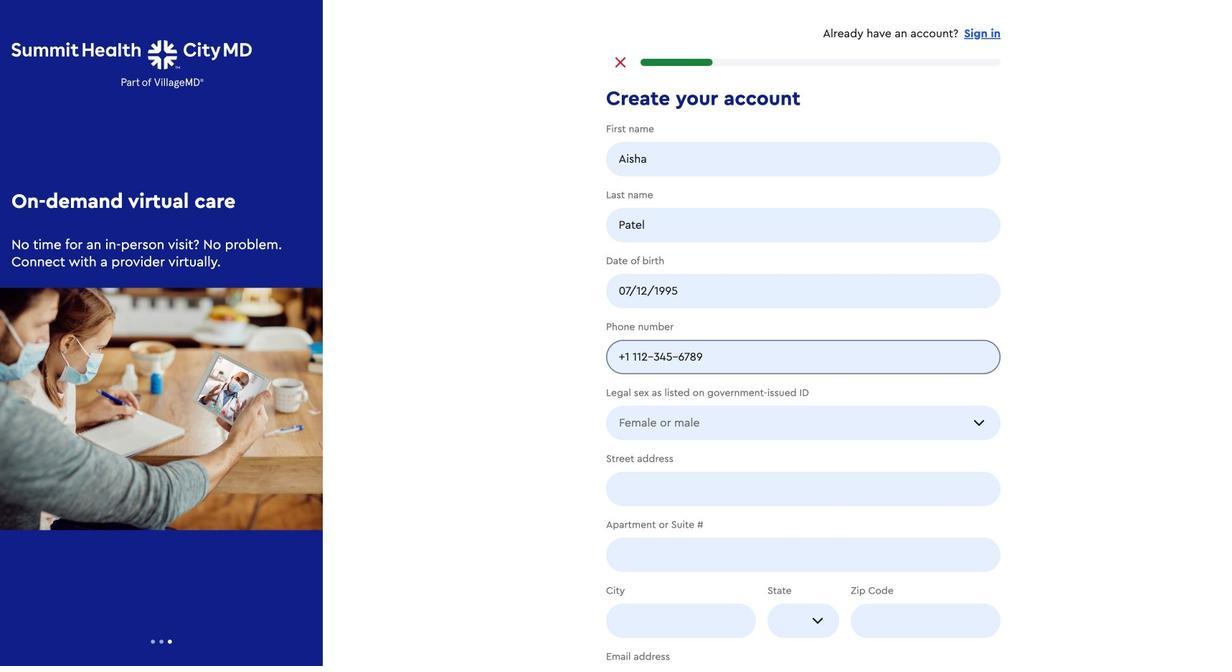 Task type: locate. For each thing, give the bounding box(es) containing it.
None text field
[[619, 539, 988, 571]]

summit health+citymd logo image
[[11, 40, 252, 89]]

None text field
[[619, 473, 988, 505], [619, 605, 743, 637], [863, 605, 988, 637], [619, 473, 988, 505], [619, 605, 743, 637], [863, 605, 988, 637]]

None field
[[606, 472, 1001, 506]]

Last name text field
[[619, 209, 988, 241]]

MM/DD/YYYY text field
[[619, 275, 988, 307]]



Task type: describe. For each thing, give the bounding box(es) containing it.
First name text field
[[619, 143, 988, 175]]



